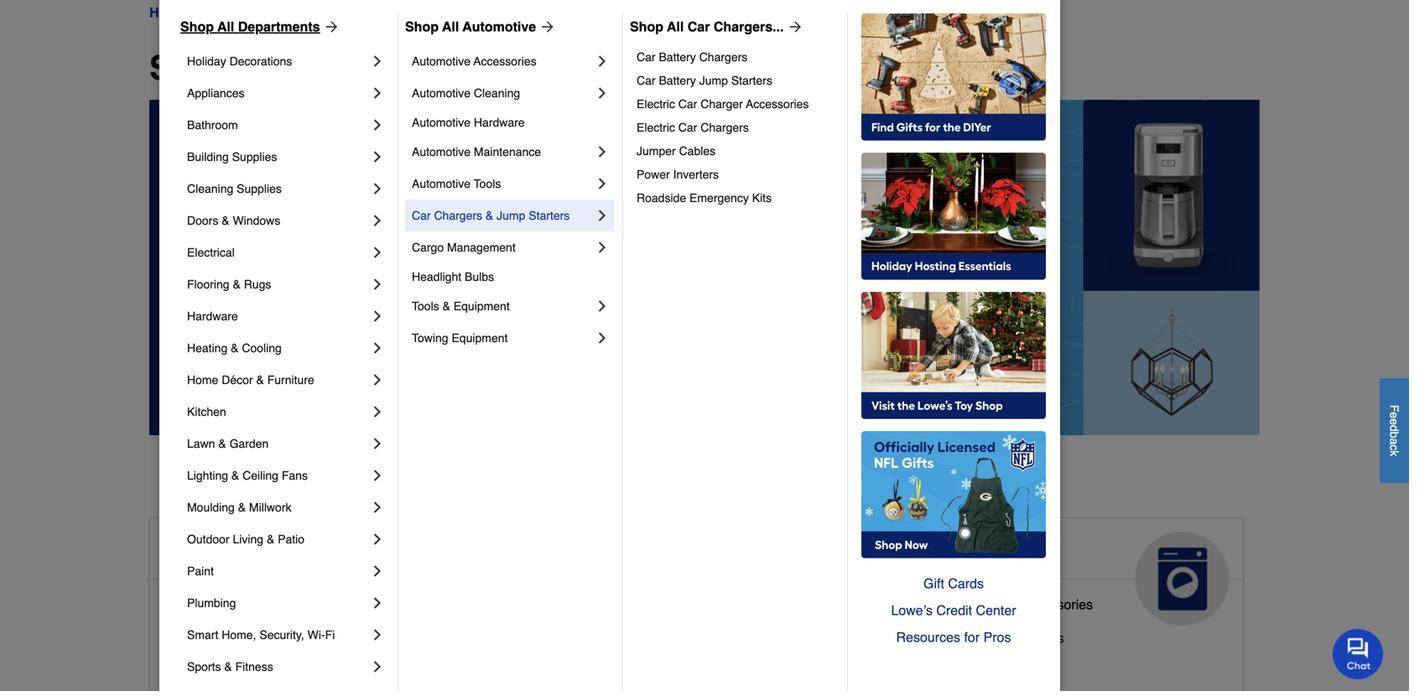 Task type: describe. For each thing, give the bounding box(es) containing it.
chevron right image for smart home, security, wi-fi
[[369, 627, 386, 643]]

1 horizontal spatial appliances
[[911, 538, 1036, 565]]

cargo management
[[412, 241, 516, 254]]

automotive maintenance link
[[412, 136, 594, 168]]

departments for shop
[[293, 49, 499, 87]]

departments for shop
[[238, 19, 320, 34]]

officially licensed n f l gifts. shop now. image
[[861, 431, 1046, 559]]

enjoy savings year-round. no matter what you're shopping for, find what you need at a great price. image
[[149, 100, 1260, 435]]

heating & cooling
[[187, 341, 282, 355]]

decorations
[[229, 55, 292, 68]]

home inside accessible entry & home link
[[279, 664, 315, 679]]

automotive tools link
[[412, 168, 594, 200]]

holiday decorations link
[[187, 45, 369, 77]]

power inverters
[[637, 168, 719, 181]]

car up the cables
[[678, 121, 697, 134]]

arrow right image for shop all car chargers...
[[784, 18, 804, 35]]

bulbs
[[465, 270, 494, 284]]

jumper cables
[[637, 144, 716, 158]]

shop all departments
[[149, 49, 499, 87]]

building
[[187, 150, 229, 164]]

home décor & furniture link
[[187, 364, 369, 396]]

car battery jump starters link
[[637, 69, 835, 92]]

chevron right image for kitchen
[[369, 403, 386, 420]]

smart home, security, wi-fi
[[187, 628, 335, 642]]

all for car
[[667, 19, 684, 34]]

electric for electric car charger accessories
[[637, 97, 675, 111]]

& inside 'link'
[[218, 437, 226, 450]]

chat invite button image
[[1333, 628, 1384, 680]]

visit the lowe's toy shop. image
[[861, 292, 1046, 419]]

paint link
[[187, 555, 369, 587]]

chevron right image for plumbing
[[369, 595, 386, 612]]

shop all departments link
[[180, 17, 340, 37]]

cooling
[[242, 341, 282, 355]]

security,
[[259, 628, 304, 642]]

& left ceiling
[[231, 469, 239, 482]]

windows
[[233, 214, 280, 227]]

0 horizontal spatial appliances
[[187, 86, 245, 100]]

& left pros
[[972, 630, 981, 646]]

k
[[1388, 450, 1401, 456]]

supplies for building supplies
[[232, 150, 277, 164]]

car chargers & jump starters
[[412, 209, 570, 222]]

electric for electric car chargers
[[637, 121, 675, 134]]

moulding & millwork link
[[187, 492, 369, 523]]

supplies for livestock supplies
[[597, 624, 648, 639]]

headlight bulbs
[[412, 270, 494, 284]]

charger
[[701, 97, 743, 111]]

automotive maintenance
[[412, 145, 541, 159]]

sports & fitness link
[[187, 651, 369, 683]]

all for automotive
[[442, 19, 459, 34]]

chargers for electric car chargers
[[701, 121, 749, 134]]

shop all car chargers... link
[[630, 17, 804, 37]]

cleaning supplies link
[[187, 173, 369, 205]]

accessible bathroom
[[164, 597, 290, 612]]

chevron right image for home décor & furniture
[[369, 372, 386, 388]]

chevron right image for sports & fitness
[[369, 658, 386, 675]]

gift
[[924, 576, 944, 591]]

fitness
[[235, 660, 273, 674]]

outdoor
[[187, 533, 229, 546]]

resources
[[896, 630, 960, 645]]

& right décor
[[256, 373, 264, 387]]

battery for jump
[[659, 74, 696, 87]]

wi-
[[308, 628, 325, 642]]

sports
[[187, 660, 221, 674]]

automotive for automotive cleaning
[[412, 86, 471, 100]]

& down 'accessible bedroom' "link"
[[224, 660, 232, 674]]

appliance parts & accessories link
[[911, 593, 1093, 627]]

patio
[[278, 533, 305, 546]]

chevron right image for automotive tools
[[594, 175, 611, 192]]

kitchen link
[[187, 396, 369, 428]]

electric car chargers
[[637, 121, 749, 134]]

& down headlight bulbs
[[443, 299, 450, 313]]

0 vertical spatial accessories
[[474, 55, 537, 68]]

car up car battery chargers
[[688, 19, 710, 34]]

accessible for accessible bedroom
[[164, 630, 228, 646]]

chevron right image for outdoor living & patio
[[369, 531, 386, 548]]

chevron right image for car chargers & jump starters
[[594, 207, 611, 224]]

holiday
[[187, 55, 226, 68]]

1 horizontal spatial cleaning
[[474, 86, 520, 100]]

appliances image
[[1136, 532, 1229, 626]]

b
[[1388, 432, 1401, 438]]

outdoor living & patio
[[187, 533, 305, 546]]

cargo
[[412, 241, 444, 254]]

0 horizontal spatial tools
[[412, 299, 439, 313]]

center
[[976, 603, 1016, 618]]

chevron right image for appliances
[[369, 85, 386, 101]]

electric car chargers link
[[637, 116, 835, 139]]

electrical
[[187, 246, 235, 259]]

doors & windows
[[187, 214, 280, 227]]

automotive hardware
[[412, 116, 525, 129]]

automotive for automotive hardware
[[412, 116, 471, 129]]

all down shop all departments link
[[242, 49, 284, 87]]

power
[[637, 168, 670, 181]]

& right "doors"
[[222, 214, 229, 227]]

pet inside animal & pet care
[[646, 538, 682, 565]]

towing
[[412, 331, 448, 345]]

animal & pet care
[[537, 538, 682, 592]]

lowe's
[[891, 603, 933, 618]]

lawn
[[187, 437, 215, 450]]

accessories for electric car charger accessories
[[746, 97, 809, 111]]

1 vertical spatial equipment
[[452, 331, 508, 345]]

kitchen
[[187, 405, 226, 419]]

chevron right image for towing equipment
[[594, 330, 611, 346]]

entry
[[231, 664, 263, 679]]

chevron right image for cargo management
[[594, 239, 611, 256]]

beds,
[[561, 657, 596, 673]]

1 vertical spatial pet
[[537, 657, 557, 673]]

electric car charger accessories
[[637, 97, 809, 111]]

accessible for accessible home
[[164, 538, 286, 565]]

1 vertical spatial cleaning
[[187, 182, 233, 195]]

tools & equipment
[[412, 299, 510, 313]]

houses,
[[599, 657, 648, 673]]

lighting & ceiling fans
[[187, 469, 308, 482]]

automotive cleaning link
[[412, 77, 594, 109]]

0 vertical spatial bathroom
[[187, 118, 238, 132]]

chevron right image for moulding & millwork
[[369, 499, 386, 516]]

accessible for accessible entry & home
[[164, 664, 228, 679]]

livestock supplies link
[[537, 620, 648, 653]]

livestock supplies
[[537, 624, 648, 639]]

parts
[[974, 597, 1005, 612]]

building supplies link
[[187, 141, 369, 173]]

moulding & millwork
[[187, 501, 291, 514]]

accessible home link
[[150, 518, 495, 626]]

holiday hosting essentials. image
[[861, 153, 1046, 280]]

roadside
[[637, 191, 686, 205]]

doors
[[187, 214, 218, 227]]

chevron right image for automotive cleaning
[[594, 85, 611, 101]]

chevron right image for tools & equipment
[[594, 298, 611, 315]]

pet beds, houses, & furniture
[[537, 657, 719, 673]]

inverters
[[673, 168, 719, 181]]

flooring
[[187, 278, 229, 291]]

chevron right image for lighting & ceiling fans
[[369, 467, 386, 484]]

accessible bedroom
[[164, 630, 286, 646]]

1 e from the top
[[1388, 412, 1401, 418]]

home,
[[222, 628, 256, 642]]

chargers for car battery chargers
[[699, 50, 748, 64]]

credit
[[936, 603, 972, 618]]

jumper
[[637, 144, 676, 158]]



Task type: locate. For each thing, give the bounding box(es) containing it.
chevron right image for hardware
[[369, 308, 386, 325]]

0 vertical spatial pet
[[646, 538, 682, 565]]

0 horizontal spatial shop
[[180, 19, 214, 34]]

pros
[[984, 630, 1011, 645]]

& up management
[[486, 209, 493, 222]]

car inside "link"
[[412, 209, 431, 222]]

2 accessible from the top
[[164, 597, 228, 612]]

d
[[1388, 425, 1401, 432]]

cleaning down the automotive accessories link
[[474, 86, 520, 100]]

electric inside electric car chargers link
[[637, 121, 675, 134]]

hardware down flooring
[[187, 310, 238, 323]]

automotive down the automotive cleaning
[[412, 116, 471, 129]]

supplies up windows
[[237, 182, 282, 195]]

automotive for automotive tools
[[412, 177, 471, 190]]

plumbing
[[187, 596, 236, 610]]

accessible entry & home
[[164, 664, 315, 679]]

home inside home décor & furniture link
[[187, 373, 218, 387]]

arrow right image up car battery chargers link
[[784, 18, 804, 35]]

2 shop from the left
[[405, 19, 439, 34]]

chevron right image for holiday decorations
[[369, 53, 386, 70]]

c
[[1388, 445, 1401, 450]]

arrow right image inside shop all departments link
[[320, 18, 340, 35]]

supplies for cleaning supplies
[[237, 182, 282, 195]]

3 shop from the left
[[630, 19, 664, 34]]

& right animal
[[622, 538, 639, 565]]

f
[[1388, 405, 1401, 412]]

chevron right image for bathroom
[[369, 117, 386, 133]]

all
[[217, 19, 234, 34], [442, 19, 459, 34], [667, 19, 684, 34], [242, 49, 284, 87]]

2 vertical spatial supplies
[[597, 624, 648, 639]]

all up holiday decorations
[[217, 19, 234, 34]]

2 arrow right image from the left
[[536, 18, 556, 35]]

home inside the accessible home 'link'
[[293, 538, 358, 565]]

equipment down the tools & equipment
[[452, 331, 508, 345]]

1 horizontal spatial arrow right image
[[536, 18, 556, 35]]

hardware link
[[187, 300, 369, 332]]

accessible inside 'link'
[[164, 538, 286, 565]]

1 battery from the top
[[659, 50, 696, 64]]

automotive up the automotive cleaning
[[412, 55, 471, 68]]

arrow right image up the shop all departments
[[320, 18, 340, 35]]

tools up car chargers & jump starters
[[474, 177, 501, 190]]

e up d
[[1388, 412, 1401, 418]]

automotive for automotive maintenance
[[412, 145, 471, 159]]

1 horizontal spatial tools
[[474, 177, 501, 190]]

sports & fitness
[[187, 660, 273, 674]]

accessories for appliance parts & accessories
[[1021, 597, 1093, 612]]

electric car charger accessories link
[[637, 92, 835, 116]]

e
[[1388, 412, 1401, 418], [1388, 418, 1401, 425]]

3 accessible from the top
[[164, 630, 228, 646]]

1 vertical spatial hardware
[[187, 310, 238, 323]]

building supplies
[[187, 150, 277, 164]]

accessible for accessible bathroom
[[164, 597, 228, 612]]

& right parts
[[1009, 597, 1018, 612]]

home link
[[149, 3, 187, 23]]

1 accessible from the top
[[164, 538, 286, 565]]

automotive for automotive accessories
[[412, 55, 471, 68]]

cleaning
[[474, 86, 520, 100], [187, 182, 233, 195]]

automotive cleaning
[[412, 86, 520, 100]]

electric up electric car chargers
[[637, 97, 675, 111]]

electric
[[637, 97, 675, 111], [637, 121, 675, 134]]

3 arrow right image from the left
[[784, 18, 804, 35]]

0 vertical spatial jump
[[699, 74, 728, 87]]

chevron right image for lawn & garden
[[369, 435, 386, 452]]

battery
[[659, 50, 696, 64], [659, 74, 696, 87]]

accessible entry & home link
[[164, 660, 315, 691]]

1 horizontal spatial jump
[[699, 74, 728, 87]]

& left patio
[[267, 533, 275, 546]]

chevron right image for automotive maintenance
[[594, 143, 611, 160]]

battery for chargers
[[659, 50, 696, 64]]

0 horizontal spatial jump
[[497, 209, 525, 222]]

shop all automotive link
[[405, 17, 556, 37]]

departments link
[[201, 3, 278, 23]]

shop for shop all departments
[[180, 19, 214, 34]]

appliances link down decorations
[[187, 77, 369, 109]]

automotive accessories link
[[412, 45, 594, 77]]

outdoor living & patio link
[[187, 523, 369, 555]]

heating
[[187, 341, 228, 355]]

starters up cargo management link
[[529, 209, 570, 222]]

2 e from the top
[[1388, 418, 1401, 425]]

1 vertical spatial bathroom
[[231, 597, 290, 612]]

chevron right image for doors & windows
[[369, 212, 386, 229]]

shop for shop all automotive
[[405, 19, 439, 34]]

2 electric from the top
[[637, 121, 675, 134]]

bathroom up building
[[187, 118, 238, 132]]

accessible inside "link"
[[164, 630, 228, 646]]

cards
[[948, 576, 984, 591]]

0 vertical spatial tools
[[474, 177, 501, 190]]

for
[[964, 630, 980, 645]]

1 vertical spatial chargers
[[701, 121, 749, 134]]

automotive down automotive maintenance
[[412, 177, 471, 190]]

& inside "link"
[[486, 209, 493, 222]]

& right houses,
[[652, 657, 661, 673]]

electrical link
[[187, 237, 369, 268]]

& left millwork
[[238, 501, 246, 514]]

0 horizontal spatial cleaning
[[187, 182, 233, 195]]

beverage & wine chillers
[[911, 630, 1064, 646]]

automotive up automotive tools
[[412, 145, 471, 159]]

f e e d b a c k
[[1388, 405, 1401, 456]]

arrow right image for shop all automotive
[[536, 18, 556, 35]]

ceiling
[[243, 469, 278, 482]]

chargers inside "link"
[[434, 209, 482, 222]]

supplies inside 'link'
[[232, 150, 277, 164]]

shop up holiday
[[180, 19, 214, 34]]

towing equipment link
[[412, 322, 594, 354]]

1 horizontal spatial shop
[[405, 19, 439, 34]]

garden
[[229, 437, 269, 450]]

1 horizontal spatial accessories
[[746, 97, 809, 111]]

find gifts for the diyer. image
[[861, 13, 1046, 141]]

cleaning down building
[[187, 182, 233, 195]]

automotive
[[463, 19, 536, 34], [412, 55, 471, 68], [412, 86, 471, 100], [412, 116, 471, 129], [412, 145, 471, 159], [412, 177, 471, 190]]

0 vertical spatial hardware
[[474, 116, 525, 129]]

gift cards link
[[861, 570, 1046, 597]]

0 vertical spatial electric
[[637, 97, 675, 111]]

arrow right image for shop all departments
[[320, 18, 340, 35]]

all up automotive accessories
[[442, 19, 459, 34]]

bathroom
[[187, 118, 238, 132], [231, 597, 290, 612]]

chevron right image for flooring & rugs
[[369, 276, 386, 293]]

chevron right image for automotive accessories
[[594, 53, 611, 70]]

1 horizontal spatial hardware
[[474, 116, 525, 129]]

roadside emergency kits
[[637, 191, 772, 205]]

accessories up electric car chargers link
[[746, 97, 809, 111]]

chevron right image for paint
[[369, 563, 386, 580]]

0 horizontal spatial accessories
[[474, 55, 537, 68]]

shop inside shop all automotive link
[[405, 19, 439, 34]]

1 vertical spatial tools
[[412, 299, 439, 313]]

0 vertical spatial chargers
[[699, 50, 748, 64]]

kits
[[752, 191, 772, 205]]

0 horizontal spatial furniture
[[267, 373, 314, 387]]

chevron right image for cleaning supplies
[[369, 180, 386, 197]]

0 vertical spatial appliances
[[187, 86, 245, 100]]

headlight
[[412, 270, 461, 284]]

e up b
[[1388, 418, 1401, 425]]

1 vertical spatial appliances
[[911, 538, 1036, 565]]

shop all departments
[[180, 19, 320, 34]]

1 arrow right image from the left
[[320, 18, 340, 35]]

appliances up "cards"
[[911, 538, 1036, 565]]

0 vertical spatial starters
[[731, 74, 772, 87]]

appliance parts & accessories
[[911, 597, 1093, 612]]

2 horizontal spatial shop
[[630, 19, 664, 34]]

shop for shop all car chargers...
[[630, 19, 664, 34]]

2 horizontal spatial accessories
[[1021, 597, 1093, 612]]

departments
[[201, 5, 278, 20], [238, 19, 320, 34], [293, 49, 499, 87]]

4 accessible from the top
[[164, 664, 228, 679]]

automotive tools
[[412, 177, 501, 190]]

tools down headlight
[[412, 299, 439, 313]]

automotive up the automotive hardware
[[412, 86, 471, 100]]

holiday decorations
[[187, 55, 292, 68]]

2 horizontal spatial arrow right image
[[784, 18, 804, 35]]

& left cooling
[[231, 341, 239, 355]]

1 horizontal spatial pet
[[646, 538, 682, 565]]

0 horizontal spatial appliances link
[[187, 77, 369, 109]]

2 vertical spatial chargers
[[434, 209, 482, 222]]

battery up car battery jump starters
[[659, 50, 696, 64]]

chevron right image for electrical
[[369, 244, 386, 261]]

0 vertical spatial supplies
[[232, 150, 277, 164]]

1 shop from the left
[[180, 19, 214, 34]]

& left rugs
[[233, 278, 241, 291]]

lawn & garden
[[187, 437, 269, 450]]

car battery chargers link
[[637, 45, 835, 69]]

furniture right houses,
[[665, 657, 719, 673]]

chevron right image
[[369, 85, 386, 101], [594, 85, 611, 101], [369, 117, 386, 133], [594, 143, 611, 160], [594, 207, 611, 224], [594, 239, 611, 256], [369, 276, 386, 293], [594, 298, 611, 315], [369, 340, 386, 356], [369, 372, 386, 388], [369, 435, 386, 452], [369, 467, 386, 484], [369, 595, 386, 612], [369, 627, 386, 643]]

accessible home image
[[388, 532, 482, 626]]

doors & windows link
[[187, 205, 369, 237]]

shop
[[149, 49, 233, 87]]

accessible
[[164, 538, 286, 565], [164, 597, 228, 612], [164, 630, 228, 646], [164, 664, 228, 679]]

tools & equipment link
[[412, 290, 594, 322]]

fans
[[282, 469, 308, 482]]

1 horizontal spatial appliances link
[[898, 518, 1243, 626]]

0 horizontal spatial pet
[[537, 657, 557, 673]]

battery down car battery chargers
[[659, 74, 696, 87]]

appliances link up chillers
[[898, 518, 1243, 626]]

automotive up the automotive accessories link
[[463, 19, 536, 34]]

starters inside "link"
[[529, 209, 570, 222]]

appliances down holiday
[[187, 86, 245, 100]]

equipment down bulbs
[[454, 299, 510, 313]]

arrow right image inside shop all automotive link
[[536, 18, 556, 35]]

accessories up automotive cleaning link
[[474, 55, 537, 68]]

automotive hardware link
[[412, 109, 611, 136]]

&
[[486, 209, 493, 222], [222, 214, 229, 227], [233, 278, 241, 291], [443, 299, 450, 313], [231, 341, 239, 355], [256, 373, 264, 387], [218, 437, 226, 450], [231, 469, 239, 482], [238, 501, 246, 514], [267, 533, 275, 546], [622, 538, 639, 565], [1009, 597, 1018, 612], [972, 630, 981, 646], [652, 657, 661, 673], [224, 660, 232, 674], [267, 664, 275, 679]]

lighting
[[187, 469, 228, 482]]

gift cards
[[924, 576, 984, 591]]

lighting & ceiling fans link
[[187, 460, 369, 492]]

1 horizontal spatial furniture
[[665, 657, 719, 673]]

1 vertical spatial accessories
[[746, 97, 809, 111]]

shop inside shop all car chargers... link
[[630, 19, 664, 34]]

1 vertical spatial starters
[[529, 209, 570, 222]]

1 vertical spatial jump
[[497, 209, 525, 222]]

1 vertical spatial appliances link
[[898, 518, 1243, 626]]

1 horizontal spatial starters
[[731, 74, 772, 87]]

jump up cargo management link
[[497, 209, 525, 222]]

supplies up houses,
[[597, 624, 648, 639]]

chargers down 'electric car charger accessories'
[[701, 121, 749, 134]]

2 vertical spatial accessories
[[1021, 597, 1093, 612]]

0 vertical spatial battery
[[659, 50, 696, 64]]

1 vertical spatial supplies
[[237, 182, 282, 195]]

2 battery from the top
[[659, 74, 696, 87]]

animal
[[537, 538, 616, 565]]

supplies up cleaning supplies
[[232, 150, 277, 164]]

pet beds, houses, & furniture link
[[537, 653, 719, 687]]

arrow right image up the automotive accessories link
[[536, 18, 556, 35]]

1 vertical spatial electric
[[637, 121, 675, 134]]

all up car battery chargers
[[667, 19, 684, 34]]

shop up car battery chargers
[[630, 19, 664, 34]]

beverage & wine chillers link
[[911, 627, 1064, 660]]

1 electric from the top
[[637, 97, 675, 111]]

chargers...
[[714, 19, 784, 34]]

0 horizontal spatial starters
[[529, 209, 570, 222]]

towing equipment
[[412, 331, 508, 345]]

0 vertical spatial equipment
[[454, 299, 510, 313]]

bathroom up smart home, security, wi-fi
[[231, 597, 290, 612]]

accessories up chillers
[[1021, 597, 1093, 612]]

wine
[[985, 630, 1016, 646]]

jump inside "link"
[[497, 209, 525, 222]]

& right the entry
[[267, 664, 275, 679]]

hardware
[[474, 116, 525, 129], [187, 310, 238, 323]]

0 vertical spatial furniture
[[267, 373, 314, 387]]

chargers up car battery jump starters link at the top of page
[[699, 50, 748, 64]]

car up electric car chargers
[[678, 97, 697, 111]]

car down car battery chargers
[[637, 74, 656, 87]]

& inside animal & pet care
[[622, 538, 639, 565]]

jump up charger
[[699, 74, 728, 87]]

0 horizontal spatial hardware
[[187, 310, 238, 323]]

shop inside shop all departments link
[[180, 19, 214, 34]]

chargers down automotive tools
[[434, 209, 482, 222]]

flooring & rugs link
[[187, 268, 369, 300]]

animal & pet care image
[[762, 532, 856, 626]]

hardware up automotive maintenance link
[[474, 116, 525, 129]]

0 vertical spatial appliances link
[[187, 77, 369, 109]]

car up cargo
[[412, 209, 431, 222]]

appliances
[[187, 86, 245, 100], [911, 538, 1036, 565]]

electric up jumper
[[637, 121, 675, 134]]

car up car battery jump starters
[[637, 50, 656, 64]]

all for departments
[[217, 19, 234, 34]]

a
[[1388, 438, 1401, 445]]

resources for pros
[[896, 630, 1011, 645]]

0 vertical spatial cleaning
[[474, 86, 520, 100]]

furniture down heating & cooling link
[[267, 373, 314, 387]]

jump
[[699, 74, 728, 87], [497, 209, 525, 222]]

chevron right image for heating & cooling
[[369, 340, 386, 356]]

lawn & garden link
[[187, 428, 369, 460]]

0 horizontal spatial arrow right image
[[320, 18, 340, 35]]

animal & pet care link
[[524, 518, 869, 626]]

shop up automotive accessories
[[405, 19, 439, 34]]

1 vertical spatial battery
[[659, 74, 696, 87]]

1 vertical spatial furniture
[[665, 657, 719, 673]]

starters up the electric car charger accessories link
[[731, 74, 772, 87]]

& right 'lawn'
[[218, 437, 226, 450]]

arrow right image
[[320, 18, 340, 35], [536, 18, 556, 35], [784, 18, 804, 35]]

chevron right image
[[369, 53, 386, 70], [594, 53, 611, 70], [369, 148, 386, 165], [594, 175, 611, 192], [369, 180, 386, 197], [369, 212, 386, 229], [369, 244, 386, 261], [369, 308, 386, 325], [594, 330, 611, 346], [369, 403, 386, 420], [369, 499, 386, 516], [369, 531, 386, 548], [369, 563, 386, 580], [369, 658, 386, 675]]

chevron right image for building supplies
[[369, 148, 386, 165]]

arrow right image inside shop all car chargers... link
[[784, 18, 804, 35]]



Task type: vqa. For each thing, say whether or not it's contained in the screenshot.
the right Lowe'S
no



